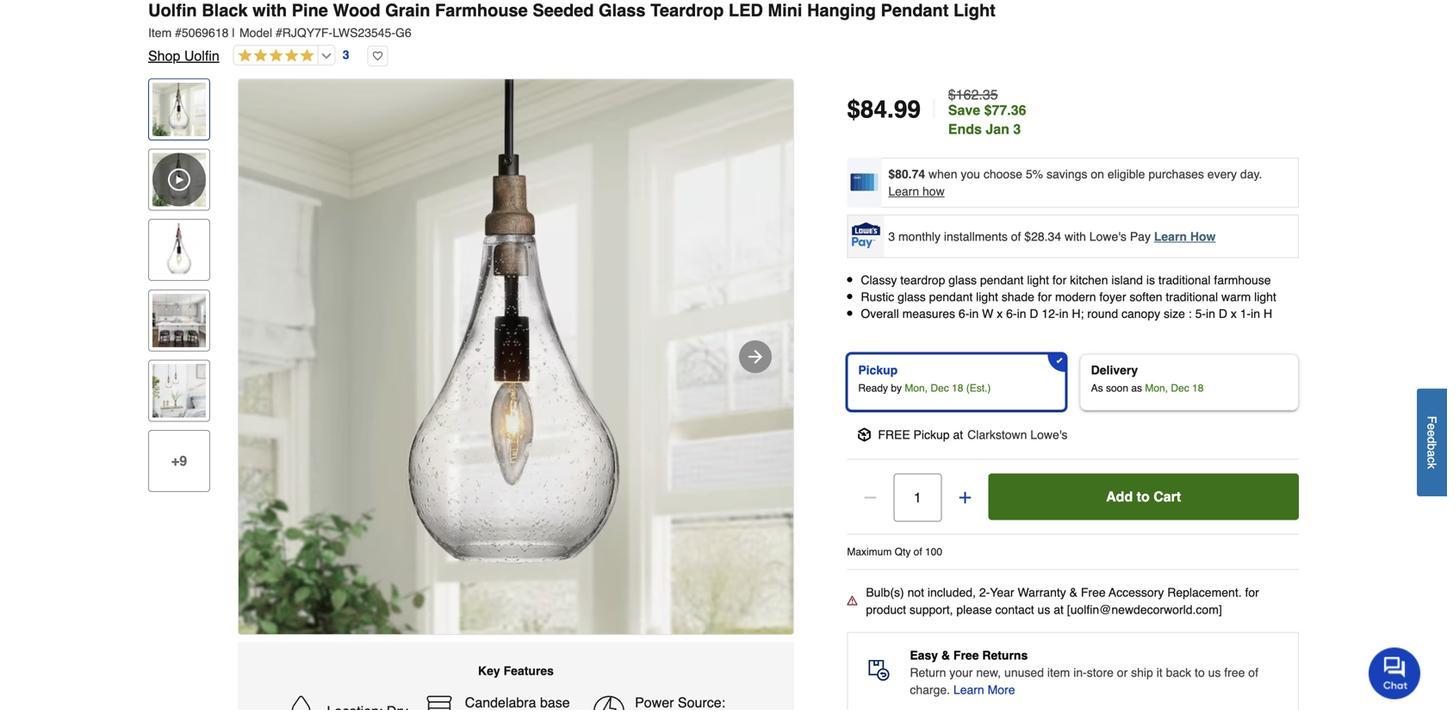 Task type: describe. For each thing, give the bounding box(es) containing it.
rjqy7f-
[[282, 26, 333, 40]]

1 vertical spatial for
[[1038, 290, 1052, 304]]

mini
[[768, 0, 803, 20]]

bulb(s) not included, 2-year warranty & free accessory replacement. for product support, please contact us at [uolfin@newdecorworld.com]
[[866, 585, 1260, 616]]

b
[[1426, 443, 1439, 450]]

canopy
[[1122, 307, 1161, 321]]

2 x from the left
[[1231, 307, 1237, 321]]

5%
[[1026, 167, 1044, 181]]

model
[[239, 26, 272, 40]]

or
[[1117, 665, 1128, 679]]

of inside easy & free returns return your new, unused item in-store or ship it back to us free of charge.
[[1249, 665, 1259, 679]]

warm
[[1222, 290, 1251, 304]]

3 in from the left
[[1060, 307, 1069, 321]]

1 horizontal spatial |
[[931, 94, 938, 124]]

features
[[504, 664, 554, 678]]

day.
[[1241, 167, 1263, 181]]

0 vertical spatial glass
[[949, 273, 977, 287]]

| inside uolfin black with pine wood grain farmhouse seeded glass teardrop led mini hanging pendant light item # 5069618 | model # rjqy7f-lws23545-g6
[[232, 26, 235, 40]]

minus image
[[862, 489, 879, 506]]

uolfin  #rjqy7f-lws23545-g6 image
[[239, 79, 794, 634]]

to inside add to cart button
[[1137, 488, 1150, 504]]

1 vertical spatial traditional
[[1166, 290, 1218, 304]]

store
[[1087, 665, 1114, 679]]

accessory
[[1109, 585, 1164, 599]]

$80.74
[[889, 167, 926, 181]]

3 for 3
[[343, 48, 349, 62]]

included,
[[928, 585, 976, 599]]

[uolfin@newdecorworld.com]
[[1067, 603, 1222, 616]]

pickup image
[[858, 428, 871, 441]]

easy
[[910, 648, 938, 662]]

arrow right image
[[745, 346, 766, 367]]

0 vertical spatial traditional
[[1159, 273, 1211, 287]]

g6
[[395, 26, 412, 40]]

at inside "bulb(s) not included, 2-year warranty & free accessory replacement. for product support, please contact us at [uolfin@newdecorworld.com]"
[[1054, 603, 1064, 616]]

warning image
[[847, 595, 858, 606]]

shade
[[1002, 290, 1035, 304]]

us inside "bulb(s) not included, 2-year warranty & free accessory replacement. for product support, please contact us at [uolfin@newdecorworld.com]"
[[1038, 603, 1051, 616]]

pine
[[292, 0, 328, 20]]

2 # from the left
[[276, 26, 282, 40]]

add to cart
[[1106, 488, 1182, 504]]

rustic
[[861, 290, 895, 304]]

monthly
[[899, 229, 941, 243]]

1 horizontal spatial pickup
[[914, 428, 950, 441]]

back
[[1166, 665, 1192, 679]]

replacement.
[[1168, 585, 1242, 599]]

soon
[[1106, 382, 1129, 394]]

farmhouse
[[435, 0, 528, 20]]

18 inside pickup ready by mon, dec 18 (est.)
[[952, 382, 964, 394]]

more
[[988, 683, 1015, 696]]

with inside uolfin black with pine wood grain farmhouse seeded glass teardrop led mini hanging pendant light item # 5069618 | model # rjqy7f-lws23545-g6
[[253, 0, 287, 20]]

free inside easy & free returns return your new, unused item in-store or ship it back to us free of charge.
[[954, 648, 979, 662]]

5 in from the left
[[1251, 307, 1261, 321]]

12-
[[1042, 307, 1060, 321]]

purchases
[[1149, 167, 1205, 181]]

2 d from the left
[[1219, 307, 1228, 321]]

seeded
[[533, 0, 594, 20]]

maximum qty of 100
[[847, 546, 943, 558]]

as
[[1091, 382, 1104, 394]]

save $77.36 ends jan 3
[[949, 102, 1027, 137]]

1 6- from the left
[[959, 307, 970, 321]]

free inside "bulb(s) not included, 2-year warranty & free accessory replacement. for product support, please contact us at [uolfin@newdecorworld.com]"
[[1081, 585, 1106, 599]]

clarkstown
[[968, 428, 1027, 441]]

option group containing pickup
[[840, 347, 1306, 417]]

1 # from the left
[[175, 26, 182, 40]]

100
[[925, 546, 943, 558]]

shop uolfin
[[148, 48, 219, 64]]

island
[[1112, 273, 1143, 287]]

item number 5 0 6 9 6 1 8 and model number r j q y 7 f - l w s 2 3 5 4 5 - g 6 element
[[148, 24, 1299, 41]]

1 in from the left
[[970, 307, 979, 321]]

0 horizontal spatial glass
[[898, 290, 926, 304]]

1 d from the left
[[1030, 307, 1039, 321]]

84
[[861, 96, 888, 123]]

power source hardwired element
[[585, 693, 755, 710]]

1 horizontal spatial learn
[[954, 683, 985, 696]]

overall
[[861, 307, 899, 321]]

delivery
[[1091, 363, 1138, 377]]

eligible
[[1108, 167, 1146, 181]]

learn more
[[954, 683, 1015, 696]]

2 horizontal spatial light
[[1255, 290, 1277, 304]]

$80.74 when you choose 5% savings on eligible purchases every day. learn how
[[889, 167, 1263, 198]]

5 stars image
[[234, 48, 314, 64]]

farmhouse
[[1214, 273, 1271, 287]]

classy
[[861, 273, 897, 287]]

dec inside pickup ready by mon, dec 18 (est.)
[[931, 382, 949, 394]]

1 vertical spatial uolfin
[[184, 48, 219, 64]]

lws23545-
[[333, 26, 396, 40]]

1 vertical spatial pendant
[[929, 290, 973, 304]]

kitchen
[[1070, 273, 1109, 287]]

h
[[1264, 307, 1273, 321]]

$ 84 . 99
[[847, 96, 921, 123]]

in-
[[1074, 665, 1087, 679]]

black
[[202, 0, 248, 20]]

1 vertical spatial lowe's
[[1031, 428, 1068, 441]]

light
[[954, 0, 996, 20]]

0 horizontal spatial at
[[953, 428, 963, 441]]

.
[[888, 96, 894, 123]]

uolfin  #rjqy7f-lws23545-g6 - thumbnail2 image
[[153, 223, 206, 277]]

year
[[990, 585, 1015, 599]]

& inside "bulb(s) not included, 2-year warranty & free accessory replacement. for product support, please contact us at [uolfin@newdecorworld.com]"
[[1070, 585, 1078, 599]]

save
[[949, 102, 981, 118]]

is
[[1147, 273, 1155, 287]]

unused
[[1005, 665, 1044, 679]]

uolfin inside uolfin black with pine wood grain farmhouse seeded glass teardrop led mini hanging pendant light item # 5069618 | model # rjqy7f-lws23545-g6
[[148, 0, 197, 20]]

lowes pay logo image
[[849, 222, 883, 248]]

cart
[[1154, 488, 1182, 504]]

modern
[[1056, 290, 1096, 304]]

Stepper number input field with increment and decrement buttons number field
[[894, 473, 942, 522]]



Task type: locate. For each thing, give the bounding box(es) containing it.
2 in from the left
[[1017, 307, 1027, 321]]

0 vertical spatial pickup
[[858, 363, 898, 377]]

learn how button
[[889, 183, 945, 200]]

plus image
[[957, 489, 974, 506]]

0 vertical spatial free
[[1081, 585, 1106, 599]]

new,
[[977, 665, 1001, 679]]

0 vertical spatial with
[[253, 0, 287, 20]]

learn how link
[[1154, 229, 1216, 243]]

uolfin up "item"
[[148, 0, 197, 20]]

option group
[[840, 347, 1306, 417]]

light up w at the top of the page
[[976, 290, 999, 304]]

| right 99
[[931, 94, 938, 124]]

2 vertical spatial learn
[[954, 683, 985, 696]]

on
[[1091, 167, 1105, 181]]

lowe's left pay
[[1090, 229, 1127, 243]]

learn
[[889, 184, 920, 198], [1154, 229, 1187, 243], [954, 683, 985, 696]]

pendant
[[980, 273, 1024, 287], [929, 290, 973, 304]]

1 horizontal spatial 3
[[889, 229, 895, 243]]

us left free
[[1209, 665, 1221, 679]]

0 horizontal spatial of
[[914, 546, 923, 558]]

0 vertical spatial pendant
[[980, 273, 1024, 287]]

h;
[[1072, 307, 1084, 321]]

| left model at the top
[[232, 26, 235, 40]]

1 horizontal spatial 18
[[1193, 382, 1204, 394]]

in right :
[[1206, 307, 1216, 321]]

2 e from the top
[[1426, 430, 1439, 437]]

by
[[891, 382, 902, 394]]

for inside "bulb(s) not included, 2-year warranty & free accessory replacement. for product support, please contact us at [uolfin@newdecorworld.com]"
[[1246, 585, 1260, 599]]

at left clarkstown
[[953, 428, 963, 441]]

+9
[[171, 453, 187, 469]]

1 horizontal spatial lowe's
[[1090, 229, 1127, 243]]

return
[[910, 665, 946, 679]]

3 right lowes pay logo
[[889, 229, 895, 243]]

how
[[923, 184, 945, 198]]

0 horizontal spatial with
[[253, 0, 287, 20]]

1 horizontal spatial to
[[1195, 665, 1205, 679]]

uolfin  #rjqy7f-lws23545-g6 - thumbnail3 image
[[153, 294, 206, 347]]

1 vertical spatial &
[[942, 648, 950, 662]]

6- down shade
[[1007, 307, 1017, 321]]

0 horizontal spatial #
[[175, 26, 182, 40]]

pendant
[[881, 0, 949, 20]]

returns
[[983, 648, 1028, 662]]

1 horizontal spatial with
[[1065, 229, 1086, 243]]

&
[[1070, 585, 1078, 599], [942, 648, 950, 662]]

size
[[1164, 307, 1186, 321]]

0 horizontal spatial d
[[1030, 307, 1039, 321]]

learn inside $80.74 when you choose 5% savings on eligible purchases every day. learn how
[[889, 184, 920, 198]]

0 horizontal spatial mon,
[[905, 382, 928, 394]]

mon, right as
[[1145, 382, 1168, 394]]

0 vertical spatial us
[[1038, 603, 1051, 616]]

6- left w at the top of the page
[[959, 307, 970, 321]]

warranty
[[1018, 585, 1067, 599]]

jan
[[986, 121, 1010, 137]]

chat invite button image
[[1369, 647, 1422, 699]]

& inside easy & free returns return your new, unused item in-store or ship it back to us free of charge.
[[942, 648, 950, 662]]

$
[[847, 96, 861, 123]]

4 in from the left
[[1206, 307, 1216, 321]]

0 horizontal spatial 6-
[[959, 307, 970, 321]]

free up your
[[954, 648, 979, 662]]

x right w at the top of the page
[[997, 307, 1003, 321]]

uolfin black with pine wood grain farmhouse seeded glass teardrop led mini hanging pendant light item # 5069618 | model # rjqy7f-lws23545-g6
[[148, 0, 996, 40]]

with right $28.34
[[1065, 229, 1086, 243]]

mon,
[[905, 382, 928, 394], [1145, 382, 1168, 394]]

1 vertical spatial with
[[1065, 229, 1086, 243]]

1 18 from the left
[[952, 382, 964, 394]]

for right replacement.
[[1246, 585, 1260, 599]]

1 vertical spatial |
[[931, 94, 938, 124]]

0 vertical spatial lowe's
[[1090, 229, 1127, 243]]

1 horizontal spatial d
[[1219, 307, 1228, 321]]

1 horizontal spatial 6-
[[1007, 307, 1017, 321]]

not
[[908, 585, 925, 599]]

item
[[148, 26, 172, 40]]

1 vertical spatial free
[[954, 648, 979, 662]]

f e e d b a c k
[[1426, 416, 1439, 469]]

e up b
[[1426, 430, 1439, 437]]

1 horizontal spatial glass
[[949, 273, 977, 287]]

1 vertical spatial pickup
[[914, 428, 950, 441]]

dec inside 'delivery as soon as mon, dec 18'
[[1171, 382, 1190, 394]]

easy & free returns return your new, unused item in-store or ship it back to us free of charge.
[[910, 648, 1259, 696]]

k
[[1426, 463, 1439, 469]]

maximum
[[847, 546, 892, 558]]

1 horizontal spatial of
[[1011, 229, 1021, 243]]

with up model at the top
[[253, 0, 287, 20]]

installments
[[944, 229, 1008, 243]]

ship
[[1131, 665, 1154, 679]]

2 horizontal spatial 3
[[1014, 121, 1021, 137]]

0 vertical spatial &
[[1070, 585, 1078, 599]]

3 for 3 monthly installments of $28.34 with lowe's pay learn how
[[889, 229, 895, 243]]

traditional up :
[[1166, 290, 1218, 304]]

pendant up measures
[[929, 290, 973, 304]]

learn right pay
[[1154, 229, 1187, 243]]

0 horizontal spatial lowe's
[[1031, 428, 1068, 441]]

1 vertical spatial of
[[914, 546, 923, 558]]

a
[[1426, 450, 1439, 457]]

key features
[[478, 664, 554, 678]]

with
[[253, 0, 287, 20], [1065, 229, 1086, 243]]

of right qty
[[914, 546, 923, 558]]

2 horizontal spatial learn
[[1154, 229, 1187, 243]]

18 left (est.)
[[952, 382, 964, 394]]

at down warranty
[[1054, 603, 1064, 616]]

1 vertical spatial at
[[1054, 603, 1064, 616]]

0 vertical spatial uolfin
[[148, 0, 197, 20]]

dec
[[931, 382, 949, 394], [1171, 382, 1190, 394]]

0 vertical spatial to
[[1137, 488, 1150, 504]]

1 horizontal spatial at
[[1054, 603, 1064, 616]]

for up modern at right top
[[1053, 273, 1067, 287]]

uolfin  #rjqy7f-lws23545-g6 - thumbnail image
[[153, 83, 206, 136]]

1-
[[1241, 307, 1251, 321]]

light up shade
[[1027, 273, 1050, 287]]

2 vertical spatial for
[[1246, 585, 1260, 599]]

#
[[175, 26, 182, 40], [276, 26, 282, 40]]

0 horizontal spatial learn
[[889, 184, 920, 198]]

3 inside the "save $77.36 ends jan 3"
[[1014, 121, 1021, 137]]

e up the d
[[1426, 423, 1439, 430]]

18 inside 'delivery as soon as mon, dec 18'
[[1193, 382, 1204, 394]]

d down warm
[[1219, 307, 1228, 321]]

f
[[1426, 416, 1439, 423]]

3
[[343, 48, 349, 62], [1014, 121, 1021, 137], [889, 229, 895, 243]]

learn down the $80.74
[[889, 184, 920, 198]]

shop
[[148, 48, 180, 64]]

1 horizontal spatial free
[[1081, 585, 1106, 599]]

1 e from the top
[[1426, 423, 1439, 430]]

wood
[[333, 0, 381, 20]]

# right "item"
[[175, 26, 182, 40]]

2 6- from the left
[[1007, 307, 1017, 321]]

0 vertical spatial for
[[1053, 273, 1067, 287]]

$77.36
[[985, 102, 1027, 118]]

1 horizontal spatial x
[[1231, 307, 1237, 321]]

0 horizontal spatial |
[[232, 26, 235, 40]]

of right free
[[1249, 665, 1259, 679]]

soften
[[1130, 290, 1163, 304]]

contact
[[996, 603, 1035, 616]]

every
[[1208, 167, 1237, 181]]

free
[[1225, 665, 1245, 679]]

1 horizontal spatial &
[[1070, 585, 1078, 599]]

lowe's right clarkstown
[[1031, 428, 1068, 441]]

1 horizontal spatial mon,
[[1145, 382, 1168, 394]]

uolfin down 5069618 at the top left
[[184, 48, 219, 64]]

in left w at the top of the page
[[970, 307, 979, 321]]

key
[[478, 664, 500, 678]]

0 horizontal spatial &
[[942, 648, 950, 662]]

in left h;
[[1060, 307, 1069, 321]]

3 down lws23545-
[[343, 48, 349, 62]]

pendant up shade
[[980, 273, 1024, 287]]

# right model at the top
[[276, 26, 282, 40]]

0 horizontal spatial dec
[[931, 382, 949, 394]]

1 vertical spatial glass
[[898, 290, 926, 304]]

to right add
[[1137, 488, 1150, 504]]

teardrop
[[651, 0, 724, 20]]

dec right as
[[1171, 382, 1190, 394]]

for
[[1053, 273, 1067, 287], [1038, 290, 1052, 304], [1246, 585, 1260, 599]]

you
[[961, 167, 981, 181]]

in left h
[[1251, 307, 1261, 321]]

your
[[950, 665, 973, 679]]

pickup
[[858, 363, 898, 377], [914, 428, 950, 441]]

0 horizontal spatial to
[[1137, 488, 1150, 504]]

mon, inside pickup ready by mon, dec 18 (est.)
[[905, 382, 928, 394]]

usage rating dry element
[[277, 693, 415, 710]]

hanging
[[807, 0, 876, 20]]

savings
[[1047, 167, 1088, 181]]

0 vertical spatial at
[[953, 428, 963, 441]]

1 mon, from the left
[[905, 382, 928, 394]]

learn down your
[[954, 683, 985, 696]]

traditional right the is
[[1159, 273, 1211, 287]]

0 horizontal spatial us
[[1038, 603, 1051, 616]]

0 horizontal spatial 3
[[343, 48, 349, 62]]

2 vertical spatial of
[[1249, 665, 1259, 679]]

2 18 from the left
[[1193, 382, 1204, 394]]

to right back
[[1195, 665, 1205, 679]]

pickup up ready
[[858, 363, 898, 377]]

classy teardrop glass pendant light for kitchen island is traditional farmhouse rustic glass pendant light shade for modern foyer soften traditional warm light overall measures 6-in w x 6-in d 12-in h; round canopy size : 5-in d x 1-in h
[[861, 273, 1277, 321]]

0 horizontal spatial 18
[[952, 382, 964, 394]]

uolfin  #rjqy7f-lws23545-g6 - thumbnail4 image
[[153, 364, 206, 417]]

ready
[[858, 382, 888, 394]]

& right warranty
[[1070, 585, 1078, 599]]

in down shade
[[1017, 307, 1027, 321]]

2 vertical spatial 3
[[889, 229, 895, 243]]

measures
[[903, 307, 956, 321]]

item
[[1048, 665, 1070, 679]]

charge.
[[910, 683, 950, 696]]

pickup inside pickup ready by mon, dec 18 (est.)
[[858, 363, 898, 377]]

2 dec from the left
[[1171, 382, 1190, 394]]

product
[[866, 603, 906, 616]]

1 x from the left
[[997, 307, 1003, 321]]

free
[[878, 428, 910, 441]]

us down warranty
[[1038, 603, 1051, 616]]

free left accessory
[[1081, 585, 1106, 599]]

pickup right free
[[914, 428, 950, 441]]

to inside easy & free returns return your new, unused item in-store or ship it back to us free of charge.
[[1195, 665, 1205, 679]]

1 horizontal spatial light
[[1027, 273, 1050, 287]]

heart outline image
[[368, 46, 388, 66]]

0 horizontal spatial light
[[976, 290, 999, 304]]

1 horizontal spatial us
[[1209, 665, 1221, 679]]

x left 1-
[[1231, 307, 1237, 321]]

1 horizontal spatial #
[[276, 26, 282, 40]]

1 horizontal spatial dec
[[1171, 382, 1190, 394]]

foyer
[[1100, 290, 1127, 304]]

3 right jan
[[1014, 121, 1021, 137]]

light bulb base type candelabra base (e-12) element
[[415, 693, 585, 710]]

+9 button
[[148, 430, 210, 492]]

0 horizontal spatial pendant
[[929, 290, 973, 304]]

delivery as soon as mon, dec 18
[[1091, 363, 1204, 394]]

1 vertical spatial learn
[[1154, 229, 1187, 243]]

0 horizontal spatial free
[[954, 648, 979, 662]]

6-
[[959, 307, 970, 321], [1007, 307, 1017, 321]]

0 vertical spatial |
[[232, 26, 235, 40]]

5069618
[[182, 26, 229, 40]]

0 vertical spatial of
[[1011, 229, 1021, 243]]

f e e d b a c k button
[[1417, 388, 1448, 496]]

0 horizontal spatial x
[[997, 307, 1003, 321]]

support,
[[910, 603, 953, 616]]

add to cart button
[[989, 473, 1299, 520]]

learn more link
[[954, 681, 1015, 698]]

0 vertical spatial learn
[[889, 184, 920, 198]]

to
[[1137, 488, 1150, 504], [1195, 665, 1205, 679]]

$162.35
[[949, 87, 998, 103]]

1 vertical spatial us
[[1209, 665, 1221, 679]]

it
[[1157, 665, 1163, 679]]

mon, right by at the bottom right
[[905, 382, 928, 394]]

5-
[[1196, 307, 1206, 321]]

2 mon, from the left
[[1145, 382, 1168, 394]]

pay
[[1130, 229, 1151, 243]]

2 horizontal spatial of
[[1249, 665, 1259, 679]]

1 dec from the left
[[931, 382, 949, 394]]

at
[[953, 428, 963, 441], [1054, 603, 1064, 616]]

1 horizontal spatial pendant
[[980, 273, 1024, 287]]

glass down teardrop
[[898, 290, 926, 304]]

3 monthly installments of $28.34 with lowe's pay learn how
[[889, 229, 1216, 243]]

free pickup at clarkstown lowe's
[[878, 428, 1068, 441]]

mon, inside 'delivery as soon as mon, dec 18'
[[1145, 382, 1168, 394]]

teardrop
[[901, 273, 946, 287]]

1 vertical spatial 3
[[1014, 121, 1021, 137]]

99
[[894, 96, 921, 123]]

& right easy
[[942, 648, 950, 662]]

1 vertical spatial to
[[1195, 665, 1205, 679]]

us inside easy & free returns return your new, unused item in-store or ship it back to us free of charge.
[[1209, 665, 1221, 679]]

for up 12-
[[1038, 290, 1052, 304]]

18 right as
[[1193, 382, 1204, 394]]

glass right teardrop
[[949, 273, 977, 287]]

light up h
[[1255, 290, 1277, 304]]

of left $28.34
[[1011, 229, 1021, 243]]

d left 12-
[[1030, 307, 1039, 321]]

0 vertical spatial 3
[[343, 48, 349, 62]]

0 horizontal spatial pickup
[[858, 363, 898, 377]]

choose
[[984, 167, 1023, 181]]

dec left (est.)
[[931, 382, 949, 394]]

how
[[1191, 229, 1216, 243]]

grain
[[385, 0, 430, 20]]

in
[[970, 307, 979, 321], [1017, 307, 1027, 321], [1060, 307, 1069, 321], [1206, 307, 1216, 321], [1251, 307, 1261, 321]]

d
[[1426, 437, 1439, 443]]



Task type: vqa. For each thing, say whether or not it's contained in the screenshot.
bottom (
no



